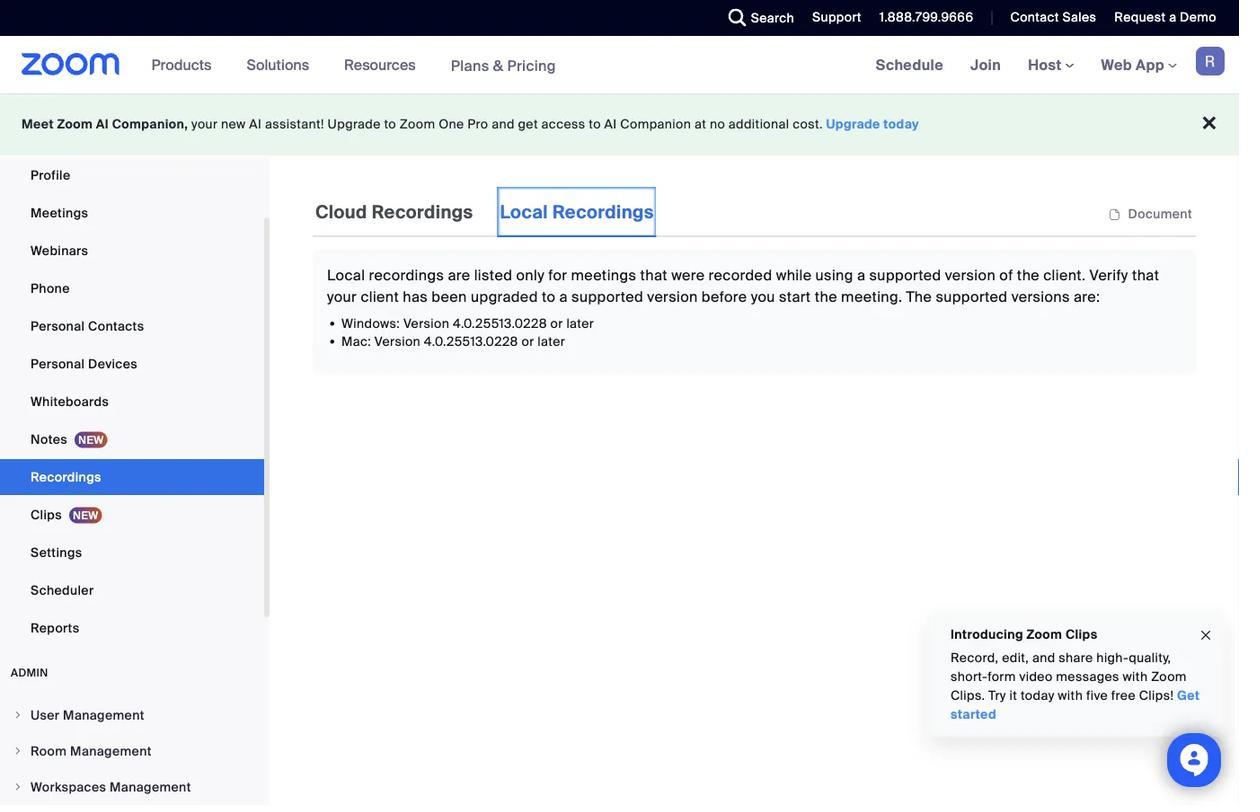 Task type: vqa. For each thing, say whether or not it's contained in the screenshot.
today in record, edit, and share high-quality, short-form video messages with zoom clips. try it today with five free clips!
yes



Task type: locate. For each thing, give the bounding box(es) containing it.
no
[[710, 116, 726, 133]]

are
[[448, 266, 471, 285]]

personal menu menu
[[0, 120, 264, 648]]

mac:
[[342, 333, 371, 350]]

0 vertical spatial clips
[[31, 507, 62, 523]]

client.
[[1044, 266, 1086, 285]]

0 vertical spatial and
[[492, 116, 515, 133]]

a
[[1170, 9, 1177, 26], [858, 266, 866, 285], [560, 287, 568, 306]]

recordings for cloud recordings
[[372, 201, 473, 223]]

0 vertical spatial version
[[946, 266, 996, 285]]

recordings
[[372, 201, 473, 223], [553, 201, 654, 223], [31, 469, 101, 486]]

1 personal from the top
[[31, 318, 85, 334]]

recordings link
[[0, 459, 264, 495]]

zoom up edit, at the right of page
[[1027, 626, 1063, 643]]

0 vertical spatial right image
[[13, 710, 23, 721]]

1 vertical spatial and
[[1033, 650, 1056, 667]]

1 vertical spatial today
[[1021, 688, 1055, 704]]

to down "resources" dropdown button
[[384, 116, 397, 133]]

local inside local recordings are listed only for meetings that were recorded while using a supported version of the client. verify that your client has been upgraded to a supported version before you start the meeting. the supported versions are: windows: version 4.0.25513.0228 or later mac: version 4.0.25513.0228 or later
[[327, 266, 365, 285]]

1 right image from the top
[[13, 710, 23, 721]]

supported
[[870, 266, 942, 285], [572, 287, 644, 306], [936, 287, 1008, 306]]

your left new
[[192, 116, 218, 133]]

meet zoom ai companion, footer
[[0, 94, 1240, 156]]

0 horizontal spatial and
[[492, 116, 515, 133]]

personal
[[31, 318, 85, 334], [31, 356, 85, 372]]

search
[[751, 9, 795, 26]]

0 horizontal spatial that
[[641, 266, 668, 285]]

2 personal from the top
[[31, 356, 85, 372]]

your left client
[[327, 287, 357, 306]]

right image inside room management menu item
[[13, 746, 23, 757]]

only
[[517, 266, 545, 285]]

recordings inside tab
[[372, 201, 473, 223]]

1 horizontal spatial the
[[1018, 266, 1040, 285]]

0 vertical spatial personal
[[31, 318, 85, 334]]

and inside meet zoom ai companion, footer
[[492, 116, 515, 133]]

1 vertical spatial your
[[327, 287, 357, 306]]

local up only
[[500, 201, 548, 223]]

0 horizontal spatial a
[[560, 287, 568, 306]]

0 vertical spatial later
[[567, 315, 595, 332]]

introducing
[[951, 626, 1024, 643]]

personal for personal contacts
[[31, 318, 85, 334]]

2 vertical spatial right image
[[13, 782, 23, 793]]

2 ai from the left
[[249, 116, 262, 133]]

today inside meet zoom ai companion, footer
[[884, 116, 920, 133]]

0 horizontal spatial clips
[[31, 507, 62, 523]]

zoom
[[57, 116, 93, 133], [400, 116, 436, 133], [1027, 626, 1063, 643], [1152, 669, 1188, 686]]

local recordings are listed only for meetings that were recorded while using a supported version of the client. verify that your client has been upgraded to a supported version before you start the meeting. the supported versions are: windows: version 4.0.25513.0228 or later mac: version 4.0.25513.0228 or later
[[327, 266, 1160, 350]]

0 vertical spatial management
[[63, 707, 145, 724]]

1 horizontal spatial later
[[567, 315, 595, 332]]

contact sales link
[[998, 0, 1102, 36], [1011, 9, 1097, 26]]

local recordings tab
[[498, 187, 657, 237]]

today down schedule link
[[884, 116, 920, 133]]

1 vertical spatial local
[[327, 266, 365, 285]]

management
[[63, 707, 145, 724], [70, 743, 152, 760], [110, 779, 191, 796]]

0 horizontal spatial upgrade
[[328, 116, 381, 133]]

form
[[988, 669, 1017, 686]]

right image left room
[[13, 746, 23, 757]]

personal devices link
[[0, 346, 264, 382]]

clips
[[31, 507, 62, 523], [1066, 626, 1098, 643]]

management down room management menu item
[[110, 779, 191, 796]]

upgrade
[[328, 116, 381, 133], [827, 116, 881, 133]]

1 vertical spatial version
[[375, 333, 421, 350]]

recorded
[[709, 266, 773, 285]]

1 that from the left
[[641, 266, 668, 285]]

that right verify
[[1133, 266, 1160, 285]]

0 vertical spatial local
[[500, 201, 548, 223]]

0 vertical spatial your
[[192, 116, 218, 133]]

4.0.25513.0228 down been
[[424, 333, 519, 350]]

meetings link
[[0, 195, 264, 231]]

0 horizontal spatial later
[[538, 333, 566, 350]]

clips link
[[0, 497, 264, 533]]

with up 'free'
[[1124, 669, 1149, 686]]

right image inside 'workspaces management' menu item
[[13, 782, 23, 793]]

the
[[907, 287, 933, 306]]

1 horizontal spatial today
[[1021, 688, 1055, 704]]

meet
[[22, 116, 54, 133]]

local
[[500, 201, 548, 223], [327, 266, 365, 285]]

personal devices
[[31, 356, 138, 372]]

cloud recordings tab
[[313, 187, 476, 237]]

clips up settings
[[31, 507, 62, 523]]

user management
[[31, 707, 145, 724]]

the
[[1018, 266, 1040, 285], [815, 287, 838, 306]]

personal up "whiteboards"
[[31, 356, 85, 372]]

0 horizontal spatial the
[[815, 287, 838, 306]]

2 upgrade from the left
[[827, 116, 881, 133]]

2 horizontal spatial a
[[1170, 9, 1177, 26]]

1 vertical spatial management
[[70, 743, 152, 760]]

today inside record, edit, and share high-quality, short-form video messages with zoom clips. try it today with five free clips!
[[1021, 688, 1055, 704]]

contacts
[[88, 318, 144, 334]]

later
[[567, 315, 595, 332], [538, 333, 566, 350]]

3 right image from the top
[[13, 782, 23, 793]]

1 vertical spatial a
[[858, 266, 866, 285]]

1 vertical spatial clips
[[1066, 626, 1098, 643]]

and
[[492, 116, 515, 133], [1033, 650, 1056, 667]]

that left were
[[641, 266, 668, 285]]

or down upgraded on the left top
[[522, 333, 535, 350]]

zoom up clips!
[[1152, 669, 1188, 686]]

1 horizontal spatial clips
[[1066, 626, 1098, 643]]

upgrade right cost.
[[827, 116, 881, 133]]

management for workspaces management
[[110, 779, 191, 796]]

resources button
[[344, 36, 424, 94]]

recordings up meetings
[[553, 201, 654, 223]]

record,
[[951, 650, 999, 667]]

tabs of recording tab list
[[313, 187, 657, 237]]

1 vertical spatial right image
[[13, 746, 23, 757]]

1 ai from the left
[[96, 116, 109, 133]]

right image
[[13, 710, 23, 721], [13, 746, 23, 757], [13, 782, 23, 793]]

clips up share
[[1066, 626, 1098, 643]]

a down for at the left top of the page
[[560, 287, 568, 306]]

a up meeting. at the top of page
[[858, 266, 866, 285]]

zoom inside record, edit, and share high-quality, short-form video messages with zoom clips. try it today with five free clips!
[[1152, 669, 1188, 686]]

to
[[384, 116, 397, 133], [589, 116, 601, 133], [542, 287, 556, 306]]

0 horizontal spatial today
[[884, 116, 920, 133]]

using
[[816, 266, 854, 285]]

0 vertical spatial the
[[1018, 266, 1040, 285]]

webinars
[[31, 242, 88, 259]]

personal inside "link"
[[31, 318, 85, 334]]

1 horizontal spatial version
[[946, 266, 996, 285]]

schedule
[[876, 55, 944, 74]]

companion
[[621, 116, 692, 133]]

management for user management
[[63, 707, 145, 724]]

to right access at the left of page
[[589, 116, 601, 133]]

local for local recordings are listed only for meetings that were recorded while using a supported version of the client. verify that your client has been upgraded to a supported version before you start the meeting. the supported versions are: windows: version 4.0.25513.0228 or later mac: version 4.0.25513.0228 or later
[[327, 266, 365, 285]]

local for local recordings
[[500, 201, 548, 223]]

0 vertical spatial version
[[404, 315, 450, 332]]

personal down phone
[[31, 318, 85, 334]]

supported up the
[[870, 266, 942, 285]]

room
[[31, 743, 67, 760]]

management inside menu item
[[63, 707, 145, 724]]

0 vertical spatial with
[[1124, 669, 1149, 686]]

ai right new
[[249, 116, 262, 133]]

later down upgraded on the left top
[[538, 333, 566, 350]]

introducing zoom clips
[[951, 626, 1098, 643]]

meetings
[[31, 205, 88, 221]]

1 horizontal spatial your
[[327, 287, 357, 306]]

version left of
[[946, 266, 996, 285]]

your
[[192, 116, 218, 133], [327, 287, 357, 306]]

started
[[951, 707, 997, 723]]

personal for personal devices
[[31, 356, 85, 372]]

with down messages
[[1059, 688, 1084, 704]]

1 horizontal spatial a
[[858, 266, 866, 285]]

1 vertical spatial the
[[815, 287, 838, 306]]

1 horizontal spatial ai
[[249, 116, 262, 133]]

2 horizontal spatial ai
[[605, 116, 617, 133]]

today down video
[[1021, 688, 1055, 704]]

1 horizontal spatial and
[[1033, 650, 1056, 667]]

version down windows: on the top left of page
[[375, 333, 421, 350]]

1 vertical spatial personal
[[31, 356, 85, 372]]

products button
[[152, 36, 220, 94]]

right image left user
[[13, 710, 23, 721]]

recordings up recordings
[[372, 201, 473, 223]]

1 vertical spatial with
[[1059, 688, 1084, 704]]

ai left companion
[[605, 116, 617, 133]]

solutions button
[[247, 36, 317, 94]]

a left demo
[[1170, 9, 1177, 26]]

1 vertical spatial version
[[648, 287, 698, 306]]

version down were
[[648, 287, 698, 306]]

4.0.25513.0228 down upgraded on the left top
[[453, 315, 547, 332]]

or down for at the left top of the page
[[551, 315, 563, 332]]

banner
[[0, 36, 1240, 95]]

1 horizontal spatial recordings
[[372, 201, 473, 223]]

recordings down notes
[[31, 469, 101, 486]]

local inside "tab"
[[500, 201, 548, 223]]

0 horizontal spatial local
[[327, 266, 365, 285]]

to down for at the left top of the page
[[542, 287, 556, 306]]

recordings inside "link"
[[31, 469, 101, 486]]

0 horizontal spatial or
[[522, 333, 535, 350]]

1 horizontal spatial local
[[500, 201, 548, 223]]

and up video
[[1033, 650, 1056, 667]]

&
[[493, 56, 504, 75]]

management up room management
[[63, 707, 145, 724]]

version down has
[[404, 315, 450, 332]]

get
[[518, 116, 538, 133]]

0 horizontal spatial recordings
[[31, 469, 101, 486]]

ai
[[96, 116, 109, 133], [249, 116, 262, 133], [605, 116, 617, 133]]

product information navigation
[[138, 36, 570, 95]]

local up client
[[327, 266, 365, 285]]

1 horizontal spatial to
[[542, 287, 556, 306]]

get started
[[951, 688, 1201, 723]]

assistant!
[[265, 116, 324, 133]]

ai left the "companion,"
[[96, 116, 109, 133]]

main content element
[[313, 187, 1197, 374]]

and left get
[[492, 116, 515, 133]]

1 horizontal spatial upgrade
[[827, 116, 881, 133]]

solutions
[[247, 55, 309, 74]]

while
[[777, 266, 812, 285]]

document
[[1129, 206, 1193, 223]]

the right of
[[1018, 266, 1040, 285]]

webinars link
[[0, 233, 264, 269]]

later down for at the left top of the page
[[567, 315, 595, 332]]

profile
[[31, 167, 71, 183]]

0 vertical spatial today
[[884, 116, 920, 133]]

recordings inside "tab"
[[553, 201, 654, 223]]

workspaces management
[[31, 779, 191, 796]]

2 right image from the top
[[13, 746, 23, 757]]

0 horizontal spatial your
[[192, 116, 218, 133]]

1.888.799.9666 button
[[867, 0, 979, 36], [880, 9, 974, 26]]

0 horizontal spatial ai
[[96, 116, 109, 133]]

1 horizontal spatial or
[[551, 315, 563, 332]]

upgrade down product information navigation
[[328, 116, 381, 133]]

phone
[[31, 280, 70, 297]]

2 vertical spatial management
[[110, 779, 191, 796]]

1 horizontal spatial that
[[1133, 266, 1160, 285]]

2 horizontal spatial recordings
[[553, 201, 654, 223]]

support
[[813, 9, 862, 26]]

right image left workspaces
[[13, 782, 23, 793]]

the down using
[[815, 287, 838, 306]]

user management menu item
[[0, 699, 264, 733]]

plans
[[451, 56, 490, 75]]

management up the workspaces management
[[70, 743, 152, 760]]

0 vertical spatial or
[[551, 315, 563, 332]]

right image inside user management menu item
[[13, 710, 23, 721]]



Task type: describe. For each thing, give the bounding box(es) containing it.
you
[[751, 287, 776, 306]]

contact sales
[[1011, 9, 1097, 26]]

reports link
[[0, 611, 264, 646]]

1.888.799.9666 button up schedule link
[[880, 9, 974, 26]]

sales
[[1063, 9, 1097, 26]]

close image
[[1199, 626, 1214, 646]]

one
[[439, 116, 465, 133]]

local recordings
[[500, 201, 654, 223]]

management for room management
[[70, 743, 152, 760]]

right image for user management
[[13, 710, 23, 721]]

windows:
[[342, 315, 400, 332]]

new
[[221, 116, 246, 133]]

products
[[152, 55, 212, 74]]

banner containing products
[[0, 36, 1240, 95]]

versions
[[1012, 287, 1071, 306]]

request
[[1115, 9, 1167, 26]]

listed
[[474, 266, 513, 285]]

recordings
[[369, 266, 444, 285]]

profile link
[[0, 157, 264, 193]]

share
[[1059, 650, 1094, 667]]

scheduler link
[[0, 573, 264, 609]]

supported down of
[[936, 287, 1008, 306]]

plans & pricing
[[451, 56, 556, 75]]

edit,
[[1003, 650, 1030, 667]]

verify
[[1090, 266, 1129, 285]]

quality,
[[1130, 650, 1172, 667]]

workspaces management menu item
[[0, 771, 264, 805]]

web app button
[[1102, 55, 1178, 74]]

upgrade today link
[[827, 116, 920, 133]]

it
[[1010, 688, 1018, 704]]

personal contacts link
[[0, 308, 264, 344]]

schedule link
[[863, 36, 958, 94]]

search button
[[715, 0, 799, 36]]

host button
[[1029, 55, 1075, 74]]

start
[[780, 287, 811, 306]]

1 vertical spatial 4.0.25513.0228
[[424, 333, 519, 350]]

clips.
[[951, 688, 986, 704]]

meetings
[[571, 266, 637, 285]]

recordings for local recordings
[[553, 201, 654, 223]]

cloud
[[316, 201, 368, 223]]

upgraded
[[471, 287, 538, 306]]

user
[[31, 707, 60, 724]]

whiteboards link
[[0, 384, 264, 420]]

companion,
[[112, 116, 188, 133]]

notes
[[31, 431, 67, 448]]

pro
[[468, 116, 489, 133]]

resources
[[344, 55, 416, 74]]

zoom logo image
[[22, 53, 120, 76]]

zoom left one at the left of the page
[[400, 116, 436, 133]]

of
[[1000, 266, 1014, 285]]

meeting.
[[842, 287, 903, 306]]

high-
[[1097, 650, 1130, 667]]

free
[[1112, 688, 1137, 704]]

web app
[[1102, 55, 1165, 74]]

meet zoom ai companion, your new ai assistant! upgrade to zoom one pro and get access to ai companion at no additional cost. upgrade today
[[22, 116, 920, 133]]

admin
[[11, 666, 48, 680]]

right image for workspaces management
[[13, 782, 23, 793]]

get
[[1178, 688, 1201, 704]]

has
[[403, 287, 428, 306]]

0 horizontal spatial to
[[384, 116, 397, 133]]

1 vertical spatial later
[[538, 333, 566, 350]]

1.888.799.9666 button up schedule
[[867, 0, 979, 36]]

file image
[[1109, 207, 1122, 223]]

record, edit, and share high-quality, short-form video messages with zoom clips. try it today with five free clips!
[[951, 650, 1188, 704]]

additional
[[729, 116, 790, 133]]

supported down meetings
[[572, 287, 644, 306]]

and inside record, edit, and share high-quality, short-form video messages with zoom clips. try it today with five free clips!
[[1033, 650, 1056, 667]]

admin menu menu
[[0, 699, 264, 806]]

your inside meet zoom ai companion, footer
[[192, 116, 218, 133]]

reports
[[31, 620, 80, 637]]

five
[[1087, 688, 1109, 704]]

get started link
[[951, 688, 1201, 723]]

2 that from the left
[[1133, 266, 1160, 285]]

notes link
[[0, 422, 264, 458]]

scheduler
[[31, 582, 94, 599]]

try
[[989, 688, 1007, 704]]

1 horizontal spatial with
[[1124, 669, 1149, 686]]

workspaces
[[31, 779, 106, 796]]

0 vertical spatial a
[[1170, 9, 1177, 26]]

0 vertical spatial 4.0.25513.0228
[[453, 315, 547, 332]]

cost.
[[793, 116, 823, 133]]

2 vertical spatial a
[[560, 287, 568, 306]]

clips!
[[1140, 688, 1175, 704]]

are:
[[1074, 287, 1101, 306]]

right image for room management
[[13, 746, 23, 757]]

devices
[[88, 356, 138, 372]]

personal contacts
[[31, 318, 144, 334]]

were
[[672, 266, 705, 285]]

1.888.799.9666
[[880, 9, 974, 26]]

to inside local recordings are listed only for meetings that were recorded while using a supported version of the client. verify that your client has been upgraded to a supported version before you start the meeting. the supported versions are: windows: version 4.0.25513.0228 or later mac: version 4.0.25513.0228 or later
[[542, 287, 556, 306]]

before
[[702, 287, 748, 306]]

clips inside personal menu menu
[[31, 507, 62, 523]]

short-
[[951, 669, 988, 686]]

zoom right meet
[[57, 116, 93, 133]]

whiteboards
[[31, 393, 109, 410]]

access
[[542, 116, 586, 133]]

1 upgrade from the left
[[328, 116, 381, 133]]

client
[[361, 287, 399, 306]]

your inside local recordings are listed only for meetings that were recorded while using a supported version of the client. verify that your client has been upgraded to a supported version before you start the meeting. the supported versions are: windows: version 4.0.25513.0228 or later mac: version 4.0.25513.0228 or later
[[327, 287, 357, 306]]

room management menu item
[[0, 735, 264, 769]]

2 horizontal spatial to
[[589, 116, 601, 133]]

been
[[432, 287, 467, 306]]

3 ai from the left
[[605, 116, 617, 133]]

pricing
[[508, 56, 556, 75]]

app
[[1137, 55, 1165, 74]]

contact
[[1011, 9, 1060, 26]]

settings link
[[0, 535, 264, 571]]

1 vertical spatial or
[[522, 333, 535, 350]]

profile picture image
[[1197, 47, 1226, 76]]

phone link
[[0, 271, 264, 307]]

join
[[971, 55, 1002, 74]]

0 horizontal spatial with
[[1059, 688, 1084, 704]]

demo
[[1181, 9, 1217, 26]]

0 horizontal spatial version
[[648, 287, 698, 306]]

meetings navigation
[[863, 36, 1240, 95]]



